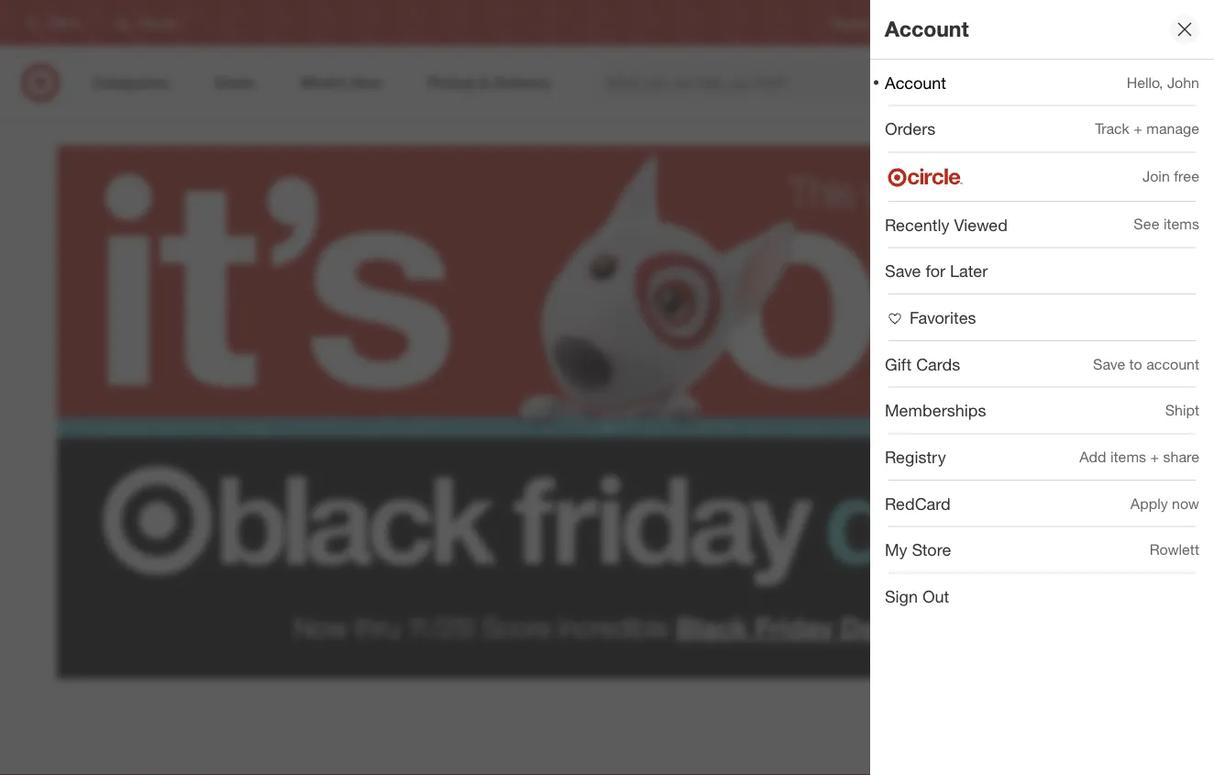 Task type: locate. For each thing, give the bounding box(es) containing it.
save left to
[[1094, 355, 1126, 373]]

favorites
[[910, 308, 977, 327]]

account up account hello, john element
[[885, 16, 969, 42]]

account hello, john element
[[885, 72, 947, 92]]

1 account from the top
[[885, 16, 969, 42]]

join free link
[[871, 153, 1215, 201]]

find stores link
[[1148, 15, 1204, 31]]

items
[[1164, 215, 1200, 233], [1111, 448, 1147, 466]]

account dialog
[[871, 0, 1215, 775]]

weekly ad link
[[902, 15, 954, 31]]

1 horizontal spatial +
[[1151, 448, 1160, 466]]

0 vertical spatial +
[[1134, 120, 1143, 138]]

save for later
[[885, 261, 988, 281]]

now thru 11 /25! score incredible black friday deals
[[294, 611, 913, 644]]

memberships
[[885, 401, 987, 420]]

gift cards
[[885, 354, 961, 374]]

account
[[885, 16, 969, 42], [885, 72, 947, 92]]

registry up redcard
[[885, 447, 947, 467]]

1 vertical spatial items
[[1111, 448, 1147, 466]]

+ left share
[[1151, 448, 1160, 466]]

items right see
[[1164, 215, 1200, 233]]

1 horizontal spatial items
[[1164, 215, 1200, 233]]

recently viewed
[[885, 214, 1008, 234]]

apply
[[1131, 494, 1169, 512]]

find stores
[[1148, 16, 1204, 30]]

registry link
[[832, 15, 873, 31]]

add items + share
[[1080, 448, 1200, 466]]

registry left weekly
[[832, 16, 873, 30]]

account
[[1147, 355, 1200, 373]]

thru
[[355, 611, 400, 644]]

account up orders
[[885, 72, 947, 92]]

save for save for later
[[885, 261, 922, 281]]

1 horizontal spatial registry
[[885, 447, 947, 467]]

see items
[[1134, 215, 1200, 233]]

0 horizontal spatial items
[[1111, 448, 1147, 466]]

1 vertical spatial registry
[[885, 447, 947, 467]]

share
[[1164, 448, 1200, 466]]

now
[[1173, 494, 1200, 512]]

1 vertical spatial account
[[885, 72, 947, 92]]

items for registry
[[1111, 448, 1147, 466]]

this week only it's on! target black friday deals image
[[57, 119, 1158, 606]]

save left for
[[885, 261, 922, 281]]

0 horizontal spatial registry
[[832, 16, 873, 30]]

+ right track
[[1134, 120, 1143, 138]]

/25!
[[430, 611, 476, 644]]

items right add
[[1111, 448, 1147, 466]]

ad
[[941, 16, 954, 30]]

registry
[[832, 16, 873, 30], [885, 447, 947, 467]]

shipt
[[1166, 401, 1200, 419]]

2 account from the top
[[885, 72, 947, 92]]

1 vertical spatial +
[[1151, 448, 1160, 466]]

orders
[[885, 119, 936, 139]]

1 horizontal spatial save
[[1094, 355, 1126, 373]]

favorites link
[[871, 295, 1215, 340]]

view favorites element
[[885, 308, 977, 327]]

out
[[923, 587, 950, 606]]

+
[[1134, 120, 1143, 138], [1151, 448, 1160, 466]]

incredible
[[559, 611, 669, 644]]

hi, john image
[[1122, 78, 1133, 89]]

1 vertical spatial save
[[1094, 355, 1126, 373]]

join
[[1143, 168, 1171, 185]]

0 vertical spatial account
[[885, 16, 969, 42]]

0 vertical spatial save
[[885, 261, 922, 281]]

0 horizontal spatial save
[[885, 261, 922, 281]]

save
[[885, 261, 922, 281], [1094, 355, 1126, 373]]

recently
[[885, 214, 950, 234]]

later
[[950, 261, 988, 281]]

0 vertical spatial items
[[1164, 215, 1200, 233]]



Task type: vqa. For each thing, say whether or not it's contained in the screenshot.
SIGN
yes



Task type: describe. For each thing, give the bounding box(es) containing it.
sign out link
[[871, 574, 1215, 619]]

john
[[1168, 73, 1200, 91]]

save to account
[[1094, 355, 1200, 373]]

11
[[408, 611, 430, 644]]

see
[[1134, 215, 1160, 233]]

save for save to account
[[1094, 355, 1126, 373]]

deals
[[841, 611, 913, 644]]

redcard
[[885, 494, 951, 513]]

find
[[1148, 16, 1169, 30]]

track
[[1096, 120, 1130, 138]]

now
[[294, 611, 347, 644]]

manage
[[1147, 120, 1200, 138]]

0 vertical spatial registry
[[832, 16, 873, 30]]

save for later link
[[871, 248, 1215, 294]]

track + manage
[[1096, 120, 1200, 138]]

stores
[[1172, 16, 1204, 30]]

sign
[[885, 587, 918, 606]]

weekly
[[902, 16, 938, 30]]

friday
[[755, 611, 833, 644]]

add
[[1080, 448, 1107, 466]]

join free
[[1143, 168, 1200, 185]]

sign out
[[885, 587, 950, 606]]

viewed
[[955, 214, 1008, 234]]

my
[[885, 540, 908, 560]]

cards
[[917, 354, 961, 374]]

gift
[[885, 354, 912, 374]]

registry inside account dialog
[[885, 447, 947, 467]]

to
[[1130, 355, 1143, 373]]

my store
[[885, 540, 952, 560]]

0 horizontal spatial +
[[1134, 120, 1143, 138]]

hello,
[[1127, 73, 1164, 91]]

apply now
[[1131, 494, 1200, 512]]

for
[[926, 261, 946, 281]]

hello, john
[[1127, 73, 1200, 91]]

rowlett
[[1150, 541, 1200, 559]]

What can we help you find? suggestions appear below search field
[[595, 62, 983, 103]]

weekly ad
[[902, 16, 954, 30]]

free
[[1175, 168, 1200, 185]]

store
[[913, 540, 952, 560]]

black
[[676, 611, 748, 644]]

score
[[483, 611, 551, 644]]

items for recently viewed
[[1164, 215, 1200, 233]]



